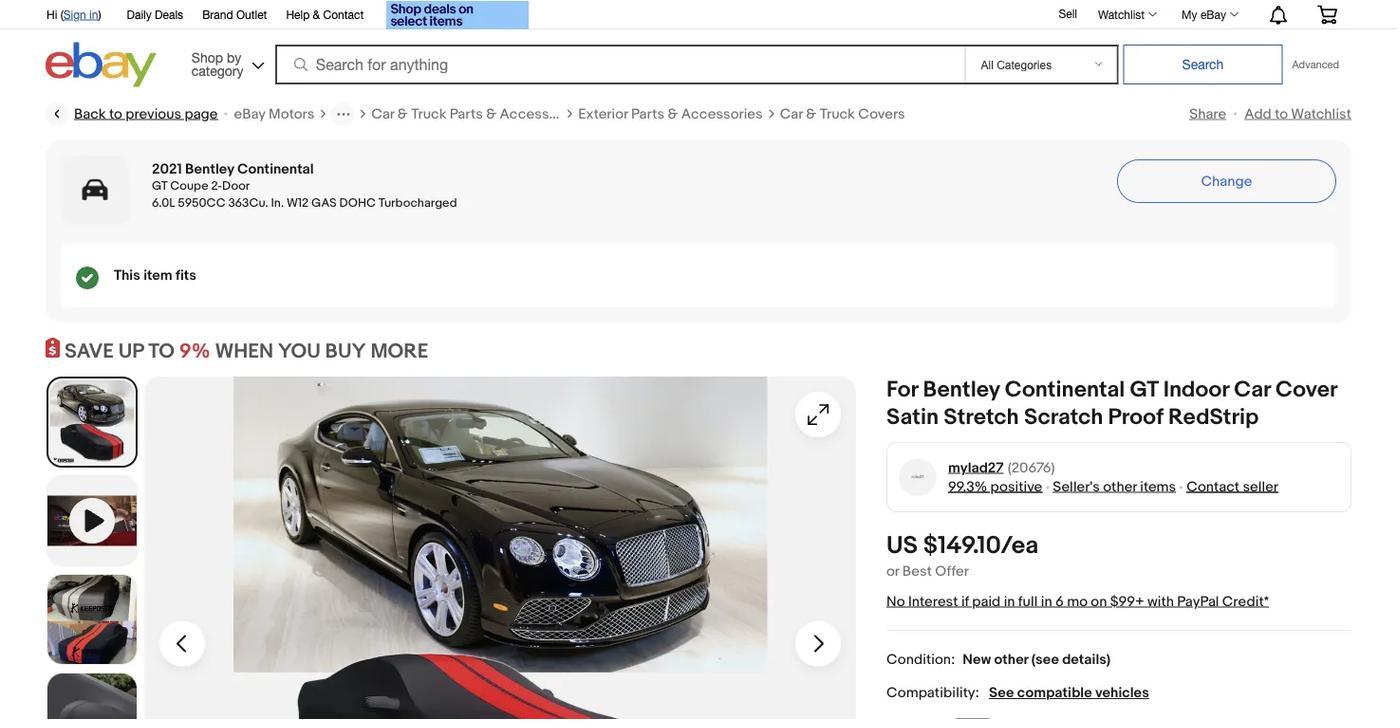 Task type: locate. For each thing, give the bounding box(es) containing it.
0 vertical spatial bentley
[[185, 160, 234, 178]]

picture 2 of 11 image
[[47, 575, 137, 665]]

ebay left the motors
[[234, 105, 265, 122]]

car left cover
[[1234, 377, 1271, 404]]

shop by category
[[192, 49, 243, 78]]

accessories down the "shop by category" banner
[[681, 105, 763, 122]]

0 horizontal spatial ebay
[[234, 105, 265, 122]]

to right add
[[1275, 105, 1288, 122]]

in right sign
[[89, 8, 98, 21]]

0 horizontal spatial other
[[994, 651, 1028, 668]]

bentley up 2-
[[185, 160, 234, 178]]

gt inside 2021 bentley continental gt coupe 2-door 6.0l 5950cc 363cu. in. w12 gas dohc turbocharged
[[152, 178, 167, 193]]

by
[[227, 49, 241, 65]]

hi
[[47, 8, 57, 21]]

no
[[887, 593, 905, 610]]

truck up turbocharged
[[411, 105, 447, 122]]

watchlist
[[1098, 8, 1145, 21], [1291, 105, 1352, 122]]

sign
[[63, 8, 86, 21]]

0 horizontal spatial truck
[[411, 105, 447, 122]]

item
[[143, 267, 172, 284]]

& inside account 'navigation'
[[313, 8, 320, 21]]

gt inside for bentley continental gt indoor car cover satin stretch scratch proof redstrip
[[1130, 377, 1158, 404]]

0 horizontal spatial continental
[[237, 160, 314, 178]]

1 horizontal spatial bentley
[[923, 377, 1000, 404]]

compatible
[[1017, 685, 1092, 702]]

0 horizontal spatial car
[[371, 105, 394, 122]]

brand outlet
[[202, 8, 267, 21]]

back
[[74, 105, 106, 122]]

0 horizontal spatial to
[[109, 105, 122, 122]]

items
[[1140, 479, 1176, 496]]

&
[[313, 8, 320, 21], [398, 105, 408, 122], [486, 105, 497, 122], [668, 105, 678, 122], [806, 105, 817, 122]]

indoor
[[1163, 377, 1229, 404]]

car & truck covers
[[780, 105, 905, 122]]

car left covers
[[780, 105, 803, 122]]

ebay
[[1201, 8, 1226, 21], [234, 105, 265, 122]]

door
[[222, 178, 250, 193]]

seller's other items
[[1053, 479, 1176, 496]]

0 horizontal spatial contact
[[323, 8, 364, 21]]

363cu.
[[228, 196, 268, 210]]

seller's
[[1053, 479, 1100, 496]]

other left items
[[1103, 479, 1137, 496]]

accessories down search for anything text field
[[500, 105, 581, 122]]

gt
[[152, 178, 167, 193], [1130, 377, 1158, 404]]

watchlist down advanced link
[[1291, 105, 1352, 122]]

1 horizontal spatial accessories
[[681, 105, 763, 122]]

1 accessories from the left
[[500, 105, 581, 122]]

credit*
[[1222, 593, 1269, 610]]

contact left seller
[[1187, 479, 1240, 496]]

add
[[1245, 105, 1272, 122]]

continental
[[237, 160, 314, 178], [1005, 377, 1125, 404]]

0 vertical spatial gt
[[152, 178, 167, 193]]

0 horizontal spatial parts
[[450, 105, 483, 122]]

proof
[[1108, 404, 1163, 431]]

0 vertical spatial continental
[[237, 160, 314, 178]]

details)
[[1062, 651, 1111, 668]]

1 to from the left
[[109, 105, 122, 122]]

for bentley continental gt indoor car cover satin stretch scratch proof redstrip - picture 1 of 11 image
[[144, 377, 856, 720]]

0 horizontal spatial gt
[[152, 178, 167, 193]]

bentley for stretch
[[923, 377, 1000, 404]]

1 vertical spatial other
[[994, 651, 1028, 668]]

mo
[[1067, 593, 1088, 610]]

bentley
[[185, 160, 234, 178], [923, 377, 1000, 404]]

1 vertical spatial bentley
[[923, 377, 1000, 404]]

category
[[192, 63, 243, 78]]

0 vertical spatial other
[[1103, 479, 1137, 496]]

$149.10/ea
[[923, 532, 1039, 561]]

advanced
[[1292, 58, 1339, 71]]

0 horizontal spatial in
[[89, 8, 98, 21]]

shop by category button
[[183, 42, 268, 83]]

gt left the indoor
[[1130, 377, 1158, 404]]

in
[[89, 8, 98, 21], [1004, 593, 1015, 610], [1041, 593, 1052, 610]]

sign in link
[[63, 8, 98, 21]]

turbocharged
[[378, 196, 457, 210]]

bentley inside for bentley continental gt indoor car cover satin stretch scratch proof redstrip
[[923, 377, 1000, 404]]

in.
[[271, 196, 284, 210]]

change
[[1201, 173, 1252, 190]]

change button
[[1117, 159, 1336, 203]]

car & truck covers link
[[780, 104, 905, 123]]

watchlist inside account 'navigation'
[[1098, 8, 1145, 21]]

previous
[[126, 105, 181, 122]]

ebay right 'my'
[[1201, 8, 1226, 21]]

truck
[[411, 105, 447, 122], [820, 105, 855, 122]]

no interest if paid in full in 6 mo on $99+ with paypal credit* link
[[887, 593, 1269, 610]]

car right the motors
[[371, 105, 394, 122]]

help & contact
[[286, 8, 364, 21]]

add to watchlist
[[1245, 105, 1352, 122]]

back to previous page link
[[46, 103, 218, 125]]

other
[[1103, 479, 1137, 496], [994, 651, 1028, 668]]

help & contact link
[[286, 5, 364, 26]]

bentley inside 2021 bentley continental gt coupe 2-door 6.0l 5950cc 363cu. in. w12 gas dohc turbocharged
[[185, 160, 234, 178]]

6.0l
[[152, 196, 175, 210]]

1 horizontal spatial to
[[1275, 105, 1288, 122]]

1 horizontal spatial contact
[[1187, 479, 1240, 496]]

99.3%
[[948, 479, 987, 496]]

1 vertical spatial continental
[[1005, 377, 1125, 404]]

deals
[[155, 8, 183, 21]]

on
[[1091, 593, 1107, 610]]

1 horizontal spatial gt
[[1130, 377, 1158, 404]]

1 vertical spatial contact
[[1187, 479, 1240, 496]]

1 horizontal spatial in
[[1004, 593, 1015, 610]]

in left 6
[[1041, 593, 1052, 610]]

w12
[[287, 196, 309, 210]]

to right back
[[109, 105, 122, 122]]

6
[[1056, 593, 1064, 610]]

2021
[[152, 160, 182, 178]]

2 truck from the left
[[820, 105, 855, 122]]

account navigation
[[36, 0, 1352, 32]]

2 parts from the left
[[631, 105, 664, 122]]

0 vertical spatial watchlist
[[1098, 8, 1145, 21]]

coupe
[[170, 178, 208, 193]]

1 horizontal spatial car
[[780, 105, 803, 122]]

2 horizontal spatial car
[[1234, 377, 1271, 404]]

share
[[1190, 105, 1227, 122]]

none submit inside the "shop by category" banner
[[1123, 45, 1283, 84]]

1 vertical spatial ebay
[[234, 105, 265, 122]]

this item fits
[[114, 267, 196, 284]]

best
[[903, 563, 932, 580]]

other left (see at the bottom right
[[994, 651, 1028, 668]]

shop by category banner
[[36, 0, 1352, 92]]

daily deals
[[127, 8, 183, 21]]

truck left covers
[[820, 105, 855, 122]]

1 vertical spatial gt
[[1130, 377, 1158, 404]]

car inside for bentley continental gt indoor car cover satin stretch scratch proof redstrip
[[1234, 377, 1271, 404]]

Search for anything text field
[[278, 47, 961, 83]]

continental up the (20676)
[[1005, 377, 1125, 404]]

2 to from the left
[[1275, 105, 1288, 122]]

gt up 6.0l
[[152, 178, 167, 193]]

0 horizontal spatial watchlist
[[1098, 8, 1145, 21]]

99.3% positive
[[948, 479, 1043, 496]]

bentley for 5950cc
[[185, 160, 234, 178]]

in left "full"
[[1004, 593, 1015, 610]]

continental for scratch
[[1005, 377, 1125, 404]]

see
[[989, 685, 1014, 702]]

us $149.10/ea or best offer
[[887, 532, 1039, 580]]

contact
[[323, 8, 364, 21], [1187, 479, 1240, 496]]

continental inside for bentley continental gt indoor car cover satin stretch scratch proof redstrip
[[1005, 377, 1125, 404]]

1 horizontal spatial parts
[[631, 105, 664, 122]]

1 horizontal spatial other
[[1103, 479, 1137, 496]]

1 truck from the left
[[411, 105, 447, 122]]

advanced link
[[1283, 46, 1349, 84]]

with
[[1148, 593, 1174, 610]]

you
[[278, 339, 321, 364]]

watchlist right sell
[[1098, 8, 1145, 21]]

continental inside 2021 bentley continental gt coupe 2-door 6.0l 5950cc 363cu. in. w12 gas dohc turbocharged
[[237, 160, 314, 178]]

mylad27
[[948, 460, 1004, 477]]

car for car & truck parts & accessories exterior parts & accessories
[[371, 105, 394, 122]]

$99+
[[1110, 593, 1144, 610]]

up
[[118, 339, 144, 364]]

& for car & truck parts & accessories exterior parts & accessories
[[398, 105, 408, 122]]

contact right help
[[323, 8, 364, 21]]

cover
[[1276, 377, 1337, 404]]

1 horizontal spatial ebay
[[1201, 8, 1226, 21]]

continental up in.
[[237, 160, 314, 178]]

back to previous page
[[74, 105, 218, 122]]

for bentley continental gt indoor car cover satin stretch scratch proof redstrip
[[887, 377, 1337, 431]]

None submit
[[1123, 45, 1283, 84]]

to
[[109, 105, 122, 122], [1275, 105, 1288, 122]]

bentley right 'for'
[[923, 377, 1000, 404]]

1 horizontal spatial continental
[[1005, 377, 1125, 404]]

1 horizontal spatial truck
[[820, 105, 855, 122]]

see compatible vehicles link
[[989, 685, 1149, 703]]

1 vertical spatial watchlist
[[1291, 105, 1352, 122]]

0 vertical spatial contact
[[323, 8, 364, 21]]

mylad27 (20676)
[[948, 460, 1055, 477]]

0 horizontal spatial bentley
[[185, 160, 234, 178]]

if
[[961, 593, 969, 610]]

0 vertical spatial ebay
[[1201, 8, 1226, 21]]

my
[[1182, 8, 1197, 21]]

0 horizontal spatial accessories
[[500, 105, 581, 122]]



Task type: vqa. For each thing, say whether or not it's contained in the screenshot.
Truck associated with Covers
yes



Task type: describe. For each thing, give the bounding box(es) containing it.
car for car & truck covers
[[780, 105, 803, 122]]

stretch
[[944, 404, 1019, 431]]

& for car & truck covers
[[806, 105, 817, 122]]

to for add
[[1275, 105, 1288, 122]]

buy
[[325, 339, 366, 364]]

get an extra 15% off image
[[386, 1, 529, 29]]

daily deals link
[[127, 5, 183, 26]]

(
[[60, 8, 63, 21]]

99.3% positive link
[[948, 479, 1043, 496]]

1 horizontal spatial watchlist
[[1291, 105, 1352, 122]]

interest
[[908, 593, 958, 610]]

compatibility:
[[887, 685, 979, 702]]

us
[[887, 532, 918, 561]]

scratch
[[1024, 404, 1103, 431]]

condition: new other (see details)
[[887, 651, 1111, 668]]

ebay motors
[[234, 105, 314, 122]]

this item fits region
[[61, 243, 1336, 308]]

2-
[[211, 178, 222, 193]]

picture 3 of 11 image
[[47, 674, 137, 720]]

brand outlet link
[[202, 5, 267, 26]]

ebay inside account 'navigation'
[[1201, 8, 1226, 21]]

this
[[114, 267, 140, 284]]

sell link
[[1050, 7, 1086, 20]]

your shopping cart image
[[1317, 5, 1338, 24]]

condition:
[[887, 651, 955, 668]]

contact seller link
[[1187, 479, 1279, 496]]

paid
[[972, 593, 1001, 610]]

brand
[[202, 8, 233, 21]]

share button
[[1190, 105, 1227, 122]]

)
[[98, 8, 101, 21]]

2 horizontal spatial in
[[1041, 593, 1052, 610]]

my ebay
[[1182, 8, 1226, 21]]

offer
[[935, 563, 969, 580]]

picture 1 of 11 image
[[48, 379, 136, 466]]

other inside condition: new other (see details)
[[994, 651, 1028, 668]]

fits
[[175, 267, 196, 284]]

gt for indoor
[[1130, 377, 1158, 404]]

help
[[286, 8, 310, 21]]

daily
[[127, 8, 152, 21]]

exterior parts & accessories link
[[578, 104, 763, 123]]

vehicles
[[1095, 685, 1149, 702]]

2021 bentley continental gt coupe 2-door 6.0l 5950cc 363cu. in. w12 gas dohc turbocharged
[[152, 160, 457, 210]]

page
[[185, 105, 218, 122]]

& for help & contact
[[313, 8, 320, 21]]

video 1 of 1 image
[[47, 477, 137, 566]]

save
[[65, 339, 114, 364]]

truck for covers
[[820, 105, 855, 122]]

redstrip
[[1168, 404, 1259, 431]]

add to watchlist link
[[1245, 105, 1352, 122]]

contact seller
[[1187, 479, 1279, 496]]

gt for coupe
[[152, 178, 167, 193]]

car & truck parts & accessories exterior parts & accessories
[[371, 105, 763, 122]]

continental for 363cu.
[[237, 160, 314, 178]]

shop
[[192, 49, 223, 65]]

dohc
[[339, 196, 376, 210]]

save up to 9% when you buy more
[[65, 339, 428, 364]]

ebay motors link
[[234, 104, 314, 123]]

in inside account 'navigation'
[[89, 8, 98, 21]]

see compatible vehicles
[[989, 685, 1149, 702]]

motors
[[269, 105, 314, 122]]

truck for parts
[[411, 105, 447, 122]]

sell
[[1059, 7, 1077, 20]]

new
[[963, 651, 991, 668]]

seller's other items link
[[1053, 479, 1176, 496]]

2 accessories from the left
[[681, 105, 763, 122]]

for
[[887, 377, 918, 404]]

hi ( sign in )
[[47, 8, 101, 21]]

watchlist link
[[1088, 3, 1166, 26]]

mylad27 image
[[898, 458, 937, 497]]

(20676)
[[1008, 460, 1055, 477]]

contact inside account 'navigation'
[[323, 8, 364, 21]]

outlet
[[236, 8, 267, 21]]

more
[[371, 339, 428, 364]]

positive
[[991, 479, 1043, 496]]

(see
[[1032, 651, 1059, 668]]

when
[[215, 339, 273, 364]]

satin
[[887, 404, 939, 431]]

my ebay link
[[1171, 3, 1247, 26]]

to
[[148, 339, 175, 364]]

5950cc
[[178, 196, 225, 210]]

Quantity: text field
[[954, 719, 992, 720]]

9%
[[179, 339, 210, 364]]

to for back
[[109, 105, 122, 122]]

mylad27 link
[[948, 459, 1004, 478]]

1 parts from the left
[[450, 105, 483, 122]]

or
[[887, 563, 899, 580]]

full
[[1018, 593, 1038, 610]]



